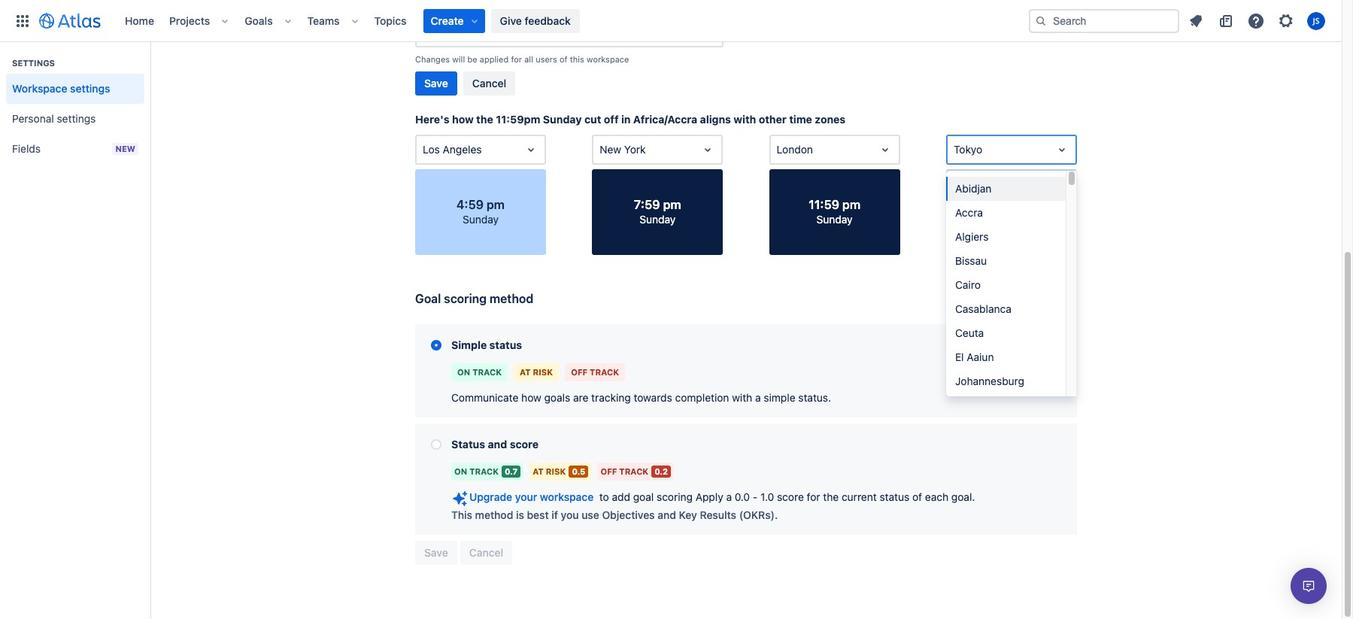 Task type: describe. For each thing, give the bounding box(es) containing it.
casablanca
[[956, 302, 1012, 315]]

method inside apply a 0.0 - 1.0 score for the current status of each goal. this method is best if you use objectives and key results (okrs).
[[475, 509, 513, 521]]

aligns
[[700, 113, 731, 126]]

0 vertical spatial for
[[511, 54, 522, 64]]

you
[[561, 509, 579, 521]]

personal settings link
[[6, 104, 144, 134]]

11:59pm
[[496, 113, 541, 126]]

how for the
[[452, 113, 474, 126]]

track for off track 0.2
[[619, 466, 649, 476]]

0 vertical spatial workspace
[[587, 54, 629, 64]]

your
[[515, 491, 537, 503]]

1 vertical spatial with
[[732, 391, 753, 404]]

los angeles
[[423, 143, 482, 156]]

simple
[[764, 391, 796, 404]]

teams
[[307, 14, 340, 27]]

aaiun
[[967, 351, 994, 363]]

goals
[[245, 14, 273, 27]]

0 vertical spatial with
[[734, 113, 756, 126]]

workspace settings
[[12, 82, 110, 95]]

personal settings
[[12, 112, 96, 125]]

add
[[612, 491, 631, 503]]

notifications image
[[1187, 12, 1205, 30]]

feedback
[[525, 14, 571, 27]]

0 vertical spatial method
[[490, 292, 534, 305]]

open intercom messenger image
[[1300, 577, 1318, 595]]

at for at risk
[[520, 367, 531, 377]]

create button
[[423, 9, 485, 33]]

el
[[956, 351, 964, 363]]

on track
[[457, 367, 502, 377]]

sunday for 7:59 pm
[[640, 213, 676, 226]]

0 vertical spatial scoring
[[444, 292, 487, 305]]

upgrade your workspace link
[[451, 490, 594, 508]]

communicate
[[451, 391, 519, 404]]

off track 0.2
[[601, 466, 668, 476]]

off
[[604, 113, 619, 126]]

to add goal scoring
[[600, 491, 693, 503]]

el aaiun
[[956, 351, 994, 363]]

off for off track 0.2
[[601, 466, 617, 476]]

london
[[777, 143, 813, 156]]

upgrade
[[469, 491, 512, 503]]

new
[[115, 144, 135, 153]]

off track
[[571, 367, 619, 377]]

banner containing home
[[0, 0, 1342, 42]]

this
[[570, 54, 585, 64]]

account image
[[1308, 12, 1326, 30]]

this
[[451, 509, 473, 521]]

angeles
[[443, 143, 482, 156]]

goal
[[633, 491, 654, 503]]

home link
[[120, 9, 159, 33]]

users
[[536, 54, 557, 64]]

los
[[423, 143, 440, 156]]

on for on track 0.7
[[454, 466, 467, 476]]

7:59 pm sunday
[[634, 198, 681, 226]]

save
[[424, 77, 448, 90]]

this method is best if you use objectives and key results (okrs). link
[[451, 508, 778, 523]]

score inside apply a 0.0 - 1.0 score for the current status of each goal. this method is best if you use objectives and key results (okrs).
[[777, 491, 804, 503]]

1 vertical spatial africa/accra
[[633, 113, 698, 126]]

sunday for 11:59 pm
[[817, 213, 853, 226]]

1.0
[[761, 491, 774, 503]]

home
[[125, 14, 154, 27]]

sunday for 4:59 pm
[[463, 213, 499, 226]]

is
[[516, 509, 524, 521]]

0.0
[[735, 491, 750, 503]]

goal.
[[952, 491, 975, 503]]

group containing workspace settings
[[6, 42, 144, 169]]

topics link
[[370, 9, 411, 33]]

apply
[[696, 491, 724, 503]]

how for goals
[[521, 391, 542, 404]]

settings
[[12, 58, 55, 68]]

(okrs).
[[739, 509, 778, 521]]

open image for 11:59 pm
[[876, 141, 894, 159]]

algiers
[[956, 230, 989, 243]]

0 vertical spatial status
[[490, 339, 522, 351]]

at risk
[[520, 367, 553, 377]]

workspace settings link
[[6, 74, 144, 104]]

york
[[624, 143, 646, 156]]

results
[[700, 509, 737, 521]]

status
[[451, 438, 485, 451]]

apply a 0.0 - 1.0 score for the current status of each goal. this method is best if you use objectives and key results (okrs).
[[451, 491, 975, 521]]

pm for 11:59 pm
[[843, 198, 861, 211]]

risk for at risk
[[533, 367, 553, 377]]

1 horizontal spatial scoring
[[657, 491, 693, 503]]

zones
[[815, 113, 846, 126]]

in
[[621, 113, 631, 126]]

on track 0.7
[[454, 466, 518, 476]]

give feedback button
[[491, 9, 580, 33]]

of inside apply a 0.0 - 1.0 score for the current status of each goal. this method is best if you use objectives and key results (okrs).
[[913, 491, 923, 503]]

off for off track
[[571, 367, 588, 377]]

new york
[[600, 143, 646, 156]]

cancel button
[[463, 71, 515, 96]]

towards
[[634, 391, 673, 404]]

johannesburg
[[956, 375, 1025, 387]]

on for on track
[[457, 367, 470, 377]]

save button
[[415, 71, 457, 96]]

create
[[431, 14, 464, 27]]

8:59 am
[[988, 198, 1036, 211]]

settings for workspace settings
[[70, 82, 110, 95]]

other
[[759, 113, 787, 126]]

0 vertical spatial the
[[476, 113, 493, 126]]

Search field
[[1029, 9, 1180, 33]]

am
[[1018, 198, 1036, 211]]



Task type: locate. For each thing, give the bounding box(es) containing it.
track for off track
[[590, 367, 619, 377]]

status.
[[799, 391, 831, 404]]

topics
[[374, 14, 407, 27]]

simple status
[[451, 339, 522, 351]]

0 horizontal spatial for
[[511, 54, 522, 64]]

cut
[[585, 113, 601, 126]]

status right current
[[880, 491, 910, 503]]

scoring right goal
[[444, 292, 487, 305]]

1 vertical spatial a
[[726, 491, 732, 503]]

1 vertical spatial on
[[454, 466, 467, 476]]

here's
[[415, 113, 450, 126]]

search image
[[1035, 15, 1047, 27]]

abidjan
[[956, 182, 992, 195]]

use
[[582, 509, 599, 521]]

track for on track 0.7
[[470, 466, 499, 476]]

give
[[500, 14, 522, 27]]

goal scoring method
[[415, 292, 534, 305]]

workspace
[[587, 54, 629, 64], [540, 491, 594, 503]]

1 horizontal spatial score
[[777, 491, 804, 503]]

pm for 7:59 pm
[[663, 198, 681, 211]]

teams link
[[303, 9, 344, 33]]

ceuta
[[956, 327, 984, 339]]

0 horizontal spatial pm
[[487, 198, 505, 211]]

tracking
[[591, 391, 631, 404]]

0 horizontal spatial a
[[726, 491, 732, 503]]

track up upgrade
[[470, 466, 499, 476]]

and
[[488, 438, 507, 451], [658, 509, 676, 521]]

0 horizontal spatial status
[[490, 339, 522, 351]]

pm right 11:59
[[843, 198, 861, 211]]

be
[[468, 54, 477, 64]]

0 horizontal spatial of
[[560, 54, 568, 64]]

for inside apply a 0.0 - 1.0 score for the current status of each goal. this method is best if you use objectives and key results (okrs).
[[807, 491, 820, 503]]

workspace right this
[[587, 54, 629, 64]]

scoring
[[444, 292, 487, 305], [657, 491, 693, 503]]

how up angeles
[[452, 113, 474, 126]]

the left current
[[823, 491, 839, 503]]

risk left '0.5'
[[546, 466, 566, 476]]

0 vertical spatial at
[[520, 367, 531, 377]]

1 horizontal spatial for
[[807, 491, 820, 503]]

sunday down 7:59 at the top of the page
[[640, 213, 676, 226]]

2 pm from the left
[[663, 198, 681, 211]]

sunday inside the 7:59 pm sunday
[[640, 213, 676, 226]]

changes
[[415, 54, 450, 64]]

0.7
[[505, 466, 518, 476]]

0 vertical spatial and
[[488, 438, 507, 451]]

off
[[571, 367, 588, 377], [601, 466, 617, 476]]

for left all
[[511, 54, 522, 64]]

help image
[[1247, 12, 1266, 30]]

1 vertical spatial how
[[521, 391, 542, 404]]

method up 'simple status'
[[490, 292, 534, 305]]

current
[[842, 491, 877, 503]]

1 vertical spatial and
[[658, 509, 676, 521]]

scoring up key on the right bottom of the page
[[657, 491, 693, 503]]

cairo
[[956, 278, 981, 291]]

give feedback
[[500, 14, 571, 27]]

1 vertical spatial status
[[880, 491, 910, 503]]

sunday inside 11:59 pm sunday
[[817, 213, 853, 226]]

None text field
[[423, 142, 426, 157], [600, 142, 603, 157], [777, 142, 780, 157], [423, 142, 426, 157], [600, 142, 603, 157], [777, 142, 780, 157]]

pm for 4:59 pm
[[487, 198, 505, 211]]

top element
[[9, 0, 1029, 42]]

the left 11:59pm on the left top
[[476, 113, 493, 126]]

risk up "goals"
[[533, 367, 553, 377]]

workspace
[[12, 82, 67, 95]]

11:59 pm sunday
[[809, 198, 861, 226]]

a left simple on the right bottom of the page
[[755, 391, 761, 404]]

1 vertical spatial risk
[[546, 466, 566, 476]]

workspace up you at the left of page
[[540, 491, 594, 503]]

status inside apply a 0.0 - 1.0 score for the current status of each goal. this method is best if you use objectives and key results (okrs).
[[880, 491, 910, 503]]

0 vertical spatial a
[[755, 391, 761, 404]]

africa/accra right the in
[[633, 113, 698, 126]]

None text field
[[954, 142, 957, 157]]

1 horizontal spatial a
[[755, 391, 761, 404]]

pm right 7:59 at the top of the page
[[663, 198, 681, 211]]

how
[[452, 113, 474, 126], [521, 391, 542, 404]]

1 horizontal spatial africa/accra
[[633, 113, 698, 126]]

with left simple on the right bottom of the page
[[732, 391, 753, 404]]

settings for personal settings
[[57, 112, 96, 125]]

1 vertical spatial score
[[777, 491, 804, 503]]

2 horizontal spatial pm
[[843, 198, 861, 211]]

0 vertical spatial how
[[452, 113, 474, 126]]

pm right 4:59
[[487, 198, 505, 211]]

pm inside the 7:59 pm sunday
[[663, 198, 681, 211]]

0 vertical spatial africa/accra
[[423, 26, 482, 38]]

with left other
[[734, 113, 756, 126]]

0 vertical spatial settings
[[70, 82, 110, 95]]

pm inside 4:59 pm sunday
[[487, 198, 505, 211]]

projects link
[[165, 9, 215, 33]]

0 vertical spatial off
[[571, 367, 588, 377]]

personal
[[12, 112, 54, 125]]

method down upgrade
[[475, 509, 513, 521]]

1 pm from the left
[[487, 198, 505, 211]]

each
[[925, 491, 949, 503]]

on down simple
[[457, 367, 470, 377]]

0 vertical spatial score
[[510, 438, 539, 451]]

sunday
[[543, 113, 582, 126], [463, 213, 499, 226], [640, 213, 676, 226], [817, 213, 853, 226]]

a
[[755, 391, 761, 404], [726, 491, 732, 503]]

for left current
[[807, 491, 820, 503]]

at for at risk 0.5
[[533, 466, 544, 476]]

7:59
[[634, 198, 660, 211]]

1 vertical spatial at
[[533, 466, 544, 476]]

track for on track
[[473, 367, 502, 377]]

0 vertical spatial of
[[560, 54, 568, 64]]

all
[[525, 54, 533, 64]]

how left "goals"
[[521, 391, 542, 404]]

sunday down 4:59
[[463, 213, 499, 226]]

of left this
[[560, 54, 568, 64]]

are
[[573, 391, 589, 404]]

0.2
[[655, 466, 668, 476]]

the inside apply a 0.0 - 1.0 score for the current status of each goal. this method is best if you use objectives and key results (okrs).
[[823, 491, 839, 503]]

off up "are"
[[571, 367, 588, 377]]

0 horizontal spatial and
[[488, 438, 507, 451]]

new
[[600, 143, 622, 156]]

settings up the personal settings link
[[70, 82, 110, 95]]

at right on track
[[520, 367, 531, 377]]

if
[[552, 509, 558, 521]]

1 vertical spatial of
[[913, 491, 923, 503]]

to
[[600, 491, 609, 503]]

cancel
[[472, 77, 506, 90]]

0.5
[[572, 466, 586, 476]]

sunday down 11:59
[[817, 213, 853, 226]]

bissau
[[956, 254, 987, 267]]

banner
[[0, 0, 1342, 42]]

1 horizontal spatial at
[[533, 466, 544, 476]]

1 vertical spatial for
[[807, 491, 820, 503]]

with
[[734, 113, 756, 126], [732, 391, 753, 404]]

track up tracking
[[590, 367, 619, 377]]

applied
[[480, 54, 509, 64]]

projects
[[169, 14, 210, 27]]

group
[[6, 42, 144, 169]]

and right status
[[488, 438, 507, 451]]

tokyo
[[954, 143, 983, 156]]

of left the each
[[913, 491, 923, 503]]

of
[[560, 54, 568, 64], [913, 491, 923, 503]]

1 horizontal spatial the
[[823, 491, 839, 503]]

1 vertical spatial settings
[[57, 112, 96, 125]]

1 vertical spatial scoring
[[657, 491, 693, 503]]

open image
[[700, 23, 718, 41], [522, 141, 540, 159], [699, 141, 717, 159], [876, 141, 894, 159], [1053, 141, 1071, 159]]

settings inside the personal settings link
[[57, 112, 96, 125]]

1 horizontal spatial how
[[521, 391, 542, 404]]

1 vertical spatial workspace
[[540, 491, 594, 503]]

goals
[[544, 391, 570, 404]]

0 vertical spatial risk
[[533, 367, 553, 377]]

simple
[[451, 339, 487, 351]]

1 horizontal spatial of
[[913, 491, 923, 503]]

0 horizontal spatial off
[[571, 367, 588, 377]]

3 pm from the left
[[843, 198, 861, 211]]

and left key on the right bottom of the page
[[658, 509, 676, 521]]

0 horizontal spatial scoring
[[444, 292, 487, 305]]

time
[[789, 113, 813, 126]]

open image for abidjan
[[1053, 141, 1071, 159]]

open image for 7:59 pm
[[699, 141, 717, 159]]

goals link
[[240, 9, 277, 33]]

and inside apply a 0.0 - 1.0 score for the current status of each goal. this method is best if you use objectives and key results (okrs).
[[658, 509, 676, 521]]

atlas paid feature image
[[451, 490, 469, 508]]

score right the 1.0
[[777, 491, 804, 503]]

0 horizontal spatial score
[[510, 438, 539, 451]]

accra
[[956, 206, 983, 219]]

key
[[679, 509, 697, 521]]

status and score
[[451, 438, 539, 451]]

open image for 4:59 pm
[[522, 141, 540, 159]]

a inside apply a 0.0 - 1.0 score for the current status of each goal. this method is best if you use objectives and key results (okrs).
[[726, 491, 732, 503]]

1 horizontal spatial pm
[[663, 198, 681, 211]]

will
[[452, 54, 465, 64]]

communicate how goals are tracking towards completion with a simple status.
[[451, 391, 831, 404]]

score up 0.7 at the left bottom of the page
[[510, 438, 539, 451]]

risk for at risk 0.5
[[546, 466, 566, 476]]

at
[[520, 367, 531, 377], [533, 466, 544, 476]]

at up upgrade your workspace
[[533, 466, 544, 476]]

1 vertical spatial method
[[475, 509, 513, 521]]

africa/accra up will
[[423, 26, 482, 38]]

-
[[753, 491, 758, 503]]

on up atlas paid feature icon
[[454, 466, 467, 476]]

status right simple
[[490, 339, 522, 351]]

settings down workspace settings link
[[57, 112, 96, 125]]

settings inside workspace settings link
[[70, 82, 110, 95]]

off up to
[[601, 466, 617, 476]]

0 horizontal spatial at
[[520, 367, 531, 377]]

fields
[[12, 142, 41, 155]]

at risk 0.5
[[533, 466, 586, 476]]

pm inside 11:59 pm sunday
[[843, 198, 861, 211]]

switch to... image
[[14, 12, 32, 30]]

4:59
[[457, 198, 484, 211]]

track up goal
[[619, 466, 649, 476]]

sunday left cut
[[543, 113, 582, 126]]

a left the 0.0
[[726, 491, 732, 503]]

track up communicate
[[473, 367, 502, 377]]

0 horizontal spatial the
[[476, 113, 493, 126]]

0 horizontal spatial africa/accra
[[423, 26, 482, 38]]

1 horizontal spatial off
[[601, 466, 617, 476]]

4:59 pm sunday
[[457, 198, 505, 226]]

for
[[511, 54, 522, 64], [807, 491, 820, 503]]

1 horizontal spatial and
[[658, 509, 676, 521]]

best
[[527, 509, 549, 521]]

1 vertical spatial the
[[823, 491, 839, 503]]

0 horizontal spatial how
[[452, 113, 474, 126]]

sunday inside 4:59 pm sunday
[[463, 213, 499, 226]]

11:59
[[809, 198, 840, 211]]

pm
[[487, 198, 505, 211], [663, 198, 681, 211], [843, 198, 861, 211]]

the
[[476, 113, 493, 126], [823, 491, 839, 503]]

1 horizontal spatial status
[[880, 491, 910, 503]]

0 vertical spatial on
[[457, 367, 470, 377]]

settings
[[70, 82, 110, 95], [57, 112, 96, 125]]

settings image
[[1278, 12, 1296, 30]]

1 vertical spatial off
[[601, 466, 617, 476]]

completion
[[675, 391, 729, 404]]

objectives
[[602, 509, 655, 521]]



Task type: vqa. For each thing, say whether or not it's contained in the screenshot.
At risk
yes



